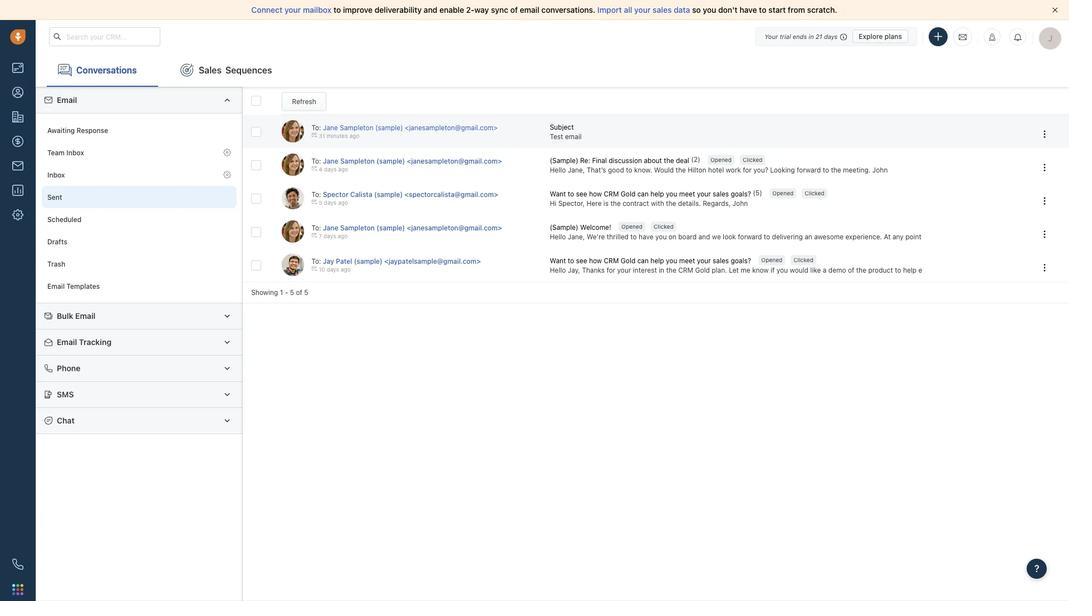Task type: locate. For each thing, give the bounding box(es) containing it.
0 vertical spatial crm
[[604, 190, 619, 198]]

1 vertical spatial with
[[1037, 233, 1050, 241]]

phone element
[[7, 554, 29, 576]]

to left start
[[760, 5, 767, 14]]

you left would
[[777, 266, 788, 274]]

contract
[[623, 200, 650, 207]]

0 vertical spatial inbox
[[66, 149, 84, 157]]

want to see how crm gold can help you meet your sales goals? button up interest
[[550, 256, 754, 266]]

this
[[955, 233, 967, 241]]

jane up minutes
[[323, 124, 338, 131]]

2 jane from the top
[[323, 157, 339, 165]]

: up 31
[[319, 124, 321, 131]]

send email image
[[960, 32, 967, 41]]

1 outgoing image from the top
[[312, 133, 317, 138]]

2 vertical spatial outgoing image
[[312, 199, 317, 205]]

sampleton up 7 days ago
[[340, 224, 375, 232]]

ago for 4 days ago
[[338, 166, 348, 173]]

4 days ago
[[319, 166, 348, 173]]

you inside want to see how crm gold can help you meet your sales goals? (5)
[[666, 190, 678, 198]]

email templates link
[[42, 275, 237, 298]]

want inside want to see how crm gold can help you meet your sales goals? (5)
[[550, 190, 566, 198]]

an
[[805, 233, 813, 241]]

if
[[985, 233, 989, 241], [771, 266, 775, 274]]

2 can from the top
[[638, 257, 649, 265]]

jane for (sample) re: final discussion about the deal
[[323, 157, 339, 165]]

can up hi spector, here is the contract with the details. regards, john
[[638, 190, 649, 198]]

can inside button
[[638, 257, 649, 265]]

want to see how crm gold can help you meet your sales goals? link up hi spector, here is the contract with the details. regards, john
[[550, 189, 754, 199]]

sales up plan.
[[713, 257, 729, 265]]

0 vertical spatial want
[[550, 190, 566, 198]]

gold inside button
[[621, 257, 636, 265]]

1 horizontal spatial 5
[[304, 289, 309, 297]]

1 to from the top
[[312, 124, 319, 131]]

1 vertical spatial (sample)
[[550, 223, 579, 231]]

jane sampleton (sample) <janesampleton@gmail.com> link for subject
[[323, 124, 498, 131]]

evaluation.
[[964, 266, 998, 274]]

1 vertical spatial goals?
[[731, 257, 752, 265]]

crm inside want to see how crm gold can help you meet your sales goals? (5)
[[604, 190, 619, 198]]

hello for hello jane, that's good to know. would the hilton hotel work for you? looking forward to the meeting. john
[[550, 166, 566, 174]]

31 minutes ago
[[319, 133, 360, 139]]

4 to from the top
[[312, 224, 319, 232]]

meet down board at the right of the page
[[680, 257, 696, 265]]

meeting.
[[844, 166, 871, 174]]

2 (sample) from the top
[[550, 223, 579, 231]]

the down want to see how crm gold can help you meet your sales goals? (5)
[[666, 200, 677, 207]]

jane, down (sample) welcome!
[[568, 233, 585, 241]]

with down want to see how crm gold can help you meet your sales goals? (5)
[[651, 200, 665, 207]]

: left jay
[[319, 257, 321, 265]]

2 vertical spatial gold
[[696, 266, 710, 274]]

1 jane from the top
[[323, 124, 338, 131]]

sales for want to see how crm gold can help you meet your sales goals? (5)
[[713, 190, 729, 198]]

email templates
[[47, 282, 100, 290]]

hello left jay,
[[550, 266, 566, 274]]

email for email
[[57, 96, 77, 105]]

tracking
[[79, 338, 112, 347]]

1 vertical spatial have
[[639, 233, 654, 241]]

2 hello from the top
[[550, 233, 566, 241]]

0 vertical spatial forward
[[797, 166, 822, 174]]

sequences
[[226, 65, 272, 75]]

showing
[[251, 289, 278, 297]]

2 horizontal spatial in
[[948, 233, 953, 241]]

1 vertical spatial jane
[[323, 157, 339, 165]]

1 vertical spatial jane,
[[568, 233, 585, 241]]

2 how from the top
[[590, 257, 602, 265]]

0 horizontal spatial if
[[771, 266, 775, 274]]

1 horizontal spatial for
[[743, 166, 752, 174]]

scheduled link
[[42, 208, 237, 231]]

1 vertical spatial john
[[733, 200, 748, 207]]

spector
[[323, 190, 349, 198]]

meet inside want to see how crm gold can help you meet your sales goals? (5)
[[680, 190, 696, 198]]

time
[[932, 233, 946, 241]]

want to see how crm gold can help you meet your sales goals? link
[[550, 189, 754, 199], [550, 256, 754, 266]]

days for 4 days ago
[[324, 166, 337, 173]]

1 can from the top
[[638, 190, 649, 198]]

of right demo
[[849, 266, 855, 274]]

2 to : jane sampleton (sample) <janesampleton@gmail.com> from the top
[[312, 157, 502, 165]]

goals? inside want to see how crm gold can help you meet your sales goals? (5)
[[731, 190, 752, 198]]

0 vertical spatial meet
[[680, 190, 696, 198]]

all
[[624, 5, 633, 14]]

somet
[[1052, 233, 1070, 241]]

jane up 7 days ago
[[323, 224, 339, 232]]

3 jane from the top
[[323, 224, 339, 232]]

5 : from the top
[[319, 257, 321, 265]]

1 vertical spatial can
[[638, 257, 649, 265]]

1 horizontal spatial and
[[699, 233, 711, 241]]

sales left data
[[653, 5, 672, 14]]

0 vertical spatial can
[[638, 190, 649, 198]]

ago for 5 days ago
[[338, 200, 348, 206]]

meet
[[680, 190, 696, 198], [680, 257, 696, 265]]

1 vertical spatial regards,
[[1000, 266, 1028, 274]]

0 horizontal spatial and
[[424, 5, 438, 14]]

1 vertical spatial meet
[[680, 257, 696, 265]]

2 : from the top
[[319, 157, 321, 165]]

1 vertical spatial how
[[590, 257, 602, 265]]

drafts
[[47, 238, 67, 246]]

jane, for we're
[[568, 233, 585, 241]]

2 vertical spatial crm
[[679, 266, 694, 274]]

outgoing image
[[312, 233, 317, 238], [312, 266, 317, 272]]

1 horizontal spatial if
[[985, 233, 989, 241]]

email down trash
[[47, 282, 65, 290]]

1 vertical spatial want to see how crm gold can help you meet your sales goals? button
[[550, 256, 754, 266]]

sales inside want to see how crm gold can help you meet your sales goals? (5)
[[713, 190, 729, 198]]

0 vertical spatial sampleton
[[340, 124, 374, 131]]

1 vertical spatial in
[[948, 233, 953, 241]]

meet up details.
[[680, 190, 696, 198]]

to up 5 days ago
[[312, 190, 319, 198]]

inbox down team
[[47, 171, 65, 179]]

want to see how crm gold can help you meet your sales goals? link for spector calista (sample) <spectorcalista@gmail.com>
[[550, 189, 754, 199]]

1 vertical spatial crm
[[604, 257, 619, 265]]

would
[[790, 266, 809, 274]]

4 : from the top
[[319, 224, 321, 232]]

0 vertical spatial gold
[[621, 190, 636, 198]]

1 meet from the top
[[680, 190, 696, 198]]

sampleton for (sample) re: final discussion about the deal
[[340, 157, 375, 165]]

1 (sample) from the top
[[550, 157, 579, 164]]

jane sampleton (sample) <janesampleton@gmail.com> link
[[323, 124, 498, 131], [323, 157, 502, 165], [323, 224, 502, 232]]

delivering
[[773, 233, 803, 241]]

want up hi
[[550, 190, 566, 198]]

0 vertical spatial outgoing image
[[312, 233, 317, 238]]

1 want to see how crm gold can help you meet your sales goals? link from the top
[[550, 189, 754, 199]]

2 vertical spatial jane
[[323, 224, 339, 232]]

the down deal on the top right of the page
[[676, 166, 686, 174]]

to up 4
[[312, 157, 319, 165]]

1 vertical spatial sampleton
[[340, 157, 375, 165]]

: up 4
[[319, 157, 321, 165]]

5 to from the top
[[312, 257, 319, 265]]

jane for subject
[[323, 124, 338, 131]]

0 vertical spatial jane
[[323, 124, 338, 131]]

see up spector,
[[576, 190, 588, 198]]

1 jane sampleton (sample) <janesampleton@gmail.com> link from the top
[[323, 124, 498, 131]]

want to see how crm gold can help you meet your sales goals? (5)
[[550, 189, 763, 198]]

conversations
[[76, 65, 137, 75]]

have
[[740, 5, 758, 14], [639, 233, 654, 241]]

2 want to see how crm gold can help you meet your sales goals? link from the top
[[550, 256, 754, 266]]

hi spector, here is the contract with the details. regards, john
[[550, 200, 748, 207]]

2 want to see how crm gold can help you meet your sales goals? button from the top
[[550, 256, 754, 266]]

goals? left (5)
[[731, 190, 752, 198]]

clicked
[[743, 157, 763, 163], [805, 190, 825, 197], [654, 224, 674, 230], [794, 257, 814, 264]]

email up phone
[[57, 338, 77, 347]]

email for email templates
[[47, 282, 65, 290]]

regards, right details.
[[703, 200, 731, 207]]

crm down board at the right of the page
[[679, 266, 694, 274]]

days for 10 days ago
[[327, 267, 339, 273]]

you
[[703, 5, 717, 14], [666, 190, 678, 198], [656, 233, 667, 241], [991, 233, 1002, 241], [666, 257, 678, 265], [777, 266, 788, 274]]

awaiting response link
[[42, 119, 237, 142]]

2 sampleton from the top
[[340, 157, 375, 165]]

in left the this
[[948, 233, 953, 241]]

ago right minutes
[[350, 133, 360, 139]]

outgoing image left 10
[[312, 266, 317, 272]]

0 vertical spatial want to see how crm gold can help you meet your sales goals? link
[[550, 189, 754, 199]]

(2)
[[692, 156, 701, 164]]

outgoing image left 5 days ago
[[312, 199, 317, 205]]

7 days ago
[[319, 233, 348, 240]]

2 want from the top
[[550, 257, 566, 265]]

inbox right team
[[66, 149, 84, 157]]

we're
[[587, 233, 605, 241]]

crm inside want to see how crm gold can help you meet your sales goals? link
[[604, 257, 619, 265]]

1 horizontal spatial with
[[1037, 233, 1050, 241]]

tab list
[[36, 53, 1070, 87]]

2 horizontal spatial john
[[1030, 266, 1045, 274]]

refresh button
[[282, 92, 327, 111]]

1 vertical spatial <janesampleton@gmail.com>
[[407, 157, 502, 165]]

1 vertical spatial email
[[565, 133, 582, 140]]

sales
[[199, 65, 222, 75]]

1 want from the top
[[550, 190, 566, 198]]

2 vertical spatial sales
[[713, 257, 729, 265]]

the
[[664, 157, 675, 164], [676, 166, 686, 174], [832, 166, 842, 174], [611, 200, 621, 207], [666, 200, 677, 207], [667, 266, 677, 274], [857, 266, 867, 274]]

can inside want to see how crm gold can help you meet your sales goals? (5)
[[638, 190, 649, 198]]

to up spector,
[[568, 190, 575, 198]]

crm up is
[[604, 190, 619, 198]]

<janesampleton@gmail.com> for (sample) welcome!
[[407, 224, 502, 232]]

sales
[[653, 5, 672, 14], [713, 190, 729, 198], [713, 257, 729, 265]]

the down want to see how crm gold can help you meet your sales goals?
[[667, 266, 677, 274]]

forward
[[797, 166, 822, 174], [738, 233, 763, 241]]

opened up know
[[762, 257, 783, 264]]

want to see how crm gold can help you meet your sales goals? link up interest
[[550, 256, 754, 266]]

0 vertical spatial hello
[[550, 166, 566, 174]]

help inside want to see how crm gold can help you meet your sales goals? (5)
[[651, 190, 665, 198]]

0 vertical spatial how
[[590, 190, 602, 198]]

outgoing image left 7
[[312, 233, 317, 238]]

0 vertical spatial regards,
[[703, 200, 731, 207]]

mailbox
[[303, 5, 332, 14]]

here
[[587, 200, 602, 207]]

1 jane, from the top
[[568, 166, 585, 174]]

1 vertical spatial to : jane sampleton (sample) <janesampleton@gmail.com>
[[312, 157, 502, 165]]

that's
[[587, 166, 607, 174]]

how inside want to see how crm gold can help you meet your sales goals? (5)
[[590, 190, 602, 198]]

if right know
[[771, 266, 775, 274]]

gold left plan.
[[696, 266, 710, 274]]

3 outgoing image from the top
[[312, 199, 317, 205]]

thrilled
[[607, 233, 629, 241]]

in down want to see how crm gold can help you meet your sales goals?
[[659, 266, 665, 274]]

sampleton up '4 days ago'
[[340, 157, 375, 165]]

2 vertical spatial jane sampleton (sample) <janesampleton@gmail.com> link
[[323, 224, 502, 232]]

1 vertical spatial and
[[699, 233, 711, 241]]

2 to from the top
[[312, 157, 319, 165]]

2 jane sampleton (sample) <janesampleton@gmail.com> link from the top
[[323, 157, 502, 165]]

to up jay,
[[568, 257, 575, 265]]

outgoing image left 31
[[312, 133, 317, 138]]

want down (sample) welcome!
[[550, 257, 566, 265]]

0 vertical spatial for
[[743, 166, 752, 174]]

gold up interest
[[621, 257, 636, 265]]

3 sampleton from the top
[[340, 224, 375, 232]]

2 vertical spatial in
[[659, 266, 665, 274]]

meet for want to see how crm gold can help you meet your sales goals? (5)
[[680, 190, 696, 198]]

1 sampleton from the top
[[340, 124, 374, 131]]

0 horizontal spatial with
[[651, 200, 665, 207]]

1 want to see how crm gold can help you meet your sales goals? button from the top
[[550, 189, 754, 199]]

31
[[319, 133, 325, 139]]

to for 4 days ago
[[312, 157, 319, 165]]

1 horizontal spatial john
[[873, 166, 888, 174]]

gold up contract
[[621, 190, 636, 198]]

0 vertical spatial to : jane sampleton (sample) <janesampleton@gmail.com>
[[312, 124, 498, 131]]

2 horizontal spatial 5
[[319, 200, 323, 206]]

1 vertical spatial gold
[[621, 257, 636, 265]]

(sample) inside button
[[550, 223, 579, 231]]

gold for want to see how crm gold can help you meet your sales goals?
[[621, 257, 636, 265]]

goals? for want to see how crm gold can help you meet your sales goals?
[[731, 257, 752, 265]]

to inside button
[[568, 257, 575, 265]]

to up 10
[[312, 257, 319, 265]]

0 horizontal spatial forward
[[738, 233, 763, 241]]

days
[[825, 33, 838, 40], [324, 166, 337, 173], [324, 200, 337, 206], [324, 233, 336, 240], [327, 267, 339, 273]]

2 goals? from the top
[[731, 257, 752, 265]]

0 vertical spatial see
[[576, 190, 588, 198]]

let
[[729, 266, 739, 274]]

forward right looking on the right top
[[797, 166, 822, 174]]

your
[[285, 5, 301, 14], [635, 5, 651, 14], [697, 190, 711, 198], [697, 257, 711, 265], [618, 266, 632, 274], [948, 266, 962, 274]]

1 hello from the top
[[550, 166, 566, 174]]

sales down hello jane, that's good to know. would the hilton hotel work for you? looking forward to the meeting. john on the right top of page
[[713, 190, 729, 198]]

<janesampleton@gmail.com> for subject
[[405, 124, 498, 131]]

(sample) inside (sample) re: final discussion about the deal (2)
[[550, 157, 579, 164]]

1 horizontal spatial forward
[[797, 166, 822, 174]]

inbox link
[[42, 164, 237, 186]]

hello jay, thanks for your interest in the crm gold plan. let me know if you would like a demo of the product to help expedite your evaluation. regards, john
[[550, 266, 1045, 274]]

ago for 31 minutes ago
[[350, 133, 360, 139]]

3 : from the top
[[319, 190, 321, 198]]

1 vertical spatial want to see how crm gold can help you meet your sales goals? link
[[550, 256, 754, 266]]

0 vertical spatial <janesampleton@gmail.com>
[[405, 124, 498, 131]]

the left product
[[857, 266, 867, 274]]

1 horizontal spatial regards,
[[1000, 266, 1028, 274]]

trial
[[780, 33, 792, 40]]

want to see how crm gold can help you meet your sales goals? button up hi spector, here is the contract with the details. regards, john
[[550, 189, 754, 199]]

1 vertical spatial sales
[[713, 190, 729, 198]]

0 vertical spatial jane sampleton (sample) <janesampleton@gmail.com> link
[[323, 124, 498, 131]]

help left expedite
[[904, 266, 917, 274]]

regards, right evaluation.
[[1000, 266, 1028, 274]]

1 vertical spatial inbox
[[47, 171, 65, 179]]

2 vertical spatial <janesampleton@gmail.com>
[[407, 224, 502, 232]]

ago down patel
[[341, 267, 351, 273]]

gold inside want to see how crm gold can help you meet your sales goals? (5)
[[621, 190, 636, 198]]

2 meet from the top
[[680, 257, 696, 265]]

how up thanks
[[590, 257, 602, 265]]

0 vertical spatial have
[[740, 5, 758, 14]]

to for 31 minutes ago
[[312, 124, 319, 131]]

want to see how crm gold can help you meet your sales goals? link for jay patel (sample) <jaypatelsample@gmail.com>
[[550, 256, 754, 266]]

ends
[[793, 33, 808, 40]]

jane
[[323, 124, 338, 131], [323, 157, 339, 165], [323, 224, 339, 232]]

2 vertical spatial sampleton
[[340, 224, 375, 232]]

have right don't in the right top of the page
[[740, 5, 758, 14]]

jane sampleton (sample) <janesampleton@gmail.com> link for (sample) welcome!
[[323, 224, 502, 232]]

outgoing image
[[312, 133, 317, 138], [312, 166, 317, 172], [312, 199, 317, 205]]

1 horizontal spatial in
[[809, 33, 814, 40]]

goals?
[[731, 190, 752, 198], [731, 257, 752, 265]]

1 goals? from the top
[[731, 190, 752, 198]]

: for 10 days ago
[[319, 257, 321, 265]]

1 vertical spatial outgoing image
[[312, 166, 317, 172]]

hello jane, we're thrilled to have you on board and we look forward to delivering an awesome experience. at any point of time in this trial, if you need help with somet
[[550, 233, 1070, 241]]

1 vertical spatial want
[[550, 257, 566, 265]]

2 see from the top
[[576, 257, 588, 265]]

response
[[77, 126, 108, 134]]

ago right 4
[[338, 166, 348, 173]]

1 to : jane sampleton (sample) <janesampleton@gmail.com> from the top
[[312, 124, 498, 131]]

3 hello from the top
[[550, 266, 566, 274]]

(sample) for 7 days ago
[[377, 224, 405, 232]]

team inbox
[[47, 149, 84, 157]]

see for want to see how crm gold can help you meet your sales goals? (5)
[[576, 190, 588, 198]]

: up 7
[[319, 224, 321, 232]]

to right product
[[896, 266, 902, 274]]

ago right 7
[[338, 233, 348, 240]]

1 horizontal spatial inbox
[[66, 149, 84, 157]]

can up interest
[[638, 257, 649, 265]]

hilton
[[688, 166, 707, 174]]

about
[[644, 157, 662, 164]]

:
[[319, 124, 321, 131], [319, 157, 321, 165], [319, 190, 321, 198], [319, 224, 321, 232], [319, 257, 321, 265]]

1 vertical spatial outgoing image
[[312, 266, 317, 272]]

(sample) for 4 days ago
[[377, 157, 405, 165]]

in
[[809, 33, 814, 40], [948, 233, 953, 241], [659, 266, 665, 274]]

0 vertical spatial in
[[809, 33, 814, 40]]

1 see from the top
[[576, 190, 588, 198]]

hi
[[550, 200, 557, 207]]

subject link
[[550, 122, 574, 132]]

(sample) re: final discussion about the deal link
[[550, 156, 692, 165]]

have up want to see how crm gold can help you meet your sales goals?
[[639, 233, 654, 241]]

if right trial,
[[985, 233, 989, 241]]

the left the meeting.
[[832, 166, 842, 174]]

0 horizontal spatial in
[[659, 266, 665, 274]]

2 vertical spatial hello
[[550, 266, 566, 274]]

2 jane, from the top
[[568, 233, 585, 241]]

outgoing image for (sample) re: final discussion about the deal (2)
[[312, 166, 317, 172]]

1 outgoing image from the top
[[312, 233, 317, 238]]

1 horizontal spatial email
[[565, 133, 582, 140]]

email right sync
[[520, 5, 540, 14]]

crm for want to see how crm gold can help you meet your sales goals?
[[604, 257, 619, 265]]

outgoing image left 4
[[312, 166, 317, 172]]

0 vertical spatial if
[[985, 233, 989, 241]]

2 vertical spatial to : jane sampleton (sample) <janesampleton@gmail.com>
[[312, 224, 502, 232]]

you up hi spector, here is the contract with the details. regards, john
[[666, 190, 678, 198]]

how for want to see how crm gold can help you meet your sales goals? (5)
[[590, 190, 602, 198]]

jane, down re:
[[568, 166, 585, 174]]

jane for (sample) welcome!
[[323, 224, 339, 232]]

(sample) for 31 minutes ago
[[376, 124, 403, 131]]

1 how from the top
[[590, 190, 602, 198]]

2 outgoing image from the top
[[312, 166, 317, 172]]

: for 5 days ago
[[319, 190, 321, 198]]

3 to : jane sampleton (sample) <janesampleton@gmail.com> from the top
[[312, 224, 502, 232]]

to : jane sampleton (sample) <janesampleton@gmail.com> for subject
[[312, 124, 498, 131]]

0 vertical spatial sales
[[653, 5, 672, 14]]

product
[[869, 266, 894, 274]]

0 vertical spatial goals?
[[731, 190, 752, 198]]

1 vertical spatial hello
[[550, 233, 566, 241]]

see inside want to see how crm gold can help you meet your sales goals? (5)
[[576, 190, 588, 198]]

know
[[753, 266, 769, 274]]

freshworks switcher image
[[12, 585, 23, 596]]

1 : from the top
[[319, 124, 321, 131]]

3 to from the top
[[312, 190, 319, 198]]

2 vertical spatial john
[[1030, 266, 1045, 274]]

the up "would"
[[664, 157, 675, 164]]

minutes
[[327, 133, 348, 139]]

want for want to see how crm gold can help you meet your sales goals? (5)
[[550, 190, 566, 198]]

to up 7
[[312, 224, 319, 232]]

to : jane sampleton (sample) <janesampleton@gmail.com> for (sample) welcome!
[[312, 224, 502, 232]]

0 vertical spatial jane,
[[568, 166, 585, 174]]

explore
[[859, 33, 884, 40]]

and left enable
[[424, 5, 438, 14]]

jay,
[[568, 266, 581, 274]]

sync
[[491, 5, 509, 14]]

on
[[669, 233, 677, 241]]

(sample) welcome! link
[[550, 223, 614, 232]]

: for 7 days ago
[[319, 224, 321, 232]]

3 jane sampleton (sample) <janesampleton@gmail.com> link from the top
[[323, 224, 502, 232]]

your inside want to see how crm gold can help you meet your sales goals? (5)
[[697, 190, 711, 198]]

0 vertical spatial (sample)
[[550, 157, 579, 164]]

help
[[651, 190, 665, 198], [1021, 233, 1035, 241], [651, 257, 665, 265], [904, 266, 917, 274]]

of left 'time'
[[924, 233, 930, 241]]

: for 4 days ago
[[319, 157, 321, 165]]

crm up thanks
[[604, 257, 619, 265]]

2 outgoing image from the top
[[312, 266, 317, 272]]

help up interest
[[651, 257, 665, 265]]

0 vertical spatial want to see how crm gold can help you meet your sales goals? button
[[550, 189, 754, 199]]

import all your sales data link
[[598, 5, 693, 14]]

0 horizontal spatial for
[[607, 266, 616, 274]]

1 vertical spatial forward
[[738, 233, 763, 241]]

in left 21
[[809, 33, 814, 40]]

to right thrilled
[[631, 233, 637, 241]]

(sample) for 5 days ago
[[374, 190, 403, 198]]

0 vertical spatial outgoing image
[[312, 133, 317, 138]]

and left we
[[699, 233, 711, 241]]

1 vertical spatial jane sampleton (sample) <janesampleton@gmail.com> link
[[323, 157, 502, 165]]

to up 31
[[312, 124, 319, 131]]

how up here
[[590, 190, 602, 198]]

see
[[576, 190, 588, 198], [576, 257, 588, 265]]

goals? up the me
[[731, 257, 752, 265]]

to : jane sampleton (sample) <janesampleton@gmail.com>
[[312, 124, 498, 131], [312, 157, 502, 165], [312, 224, 502, 232]]

conversations.
[[542, 5, 596, 14]]

email
[[520, 5, 540, 14], [565, 133, 582, 140]]



Task type: describe. For each thing, give the bounding box(es) containing it.
21
[[816, 33, 823, 40]]

1 horizontal spatial have
[[740, 5, 758, 14]]

expedite
[[919, 266, 946, 274]]

me
[[741, 266, 751, 274]]

0 vertical spatial john
[[873, 166, 888, 174]]

: for 31 minutes ago
[[319, 124, 321, 131]]

experience.
[[846, 233, 883, 241]]

can for want to see how crm gold can help you meet your sales goals?
[[638, 257, 649, 265]]

you?
[[754, 166, 769, 174]]

outgoing image for want to see how crm gold can help you meet your sales goals? (5)
[[312, 199, 317, 205]]

<spectorcalista@gmail.com>
[[405, 190, 499, 198]]

data
[[674, 5, 691, 14]]

gold for want to see how crm gold can help you meet your sales goals? (5)
[[621, 190, 636, 198]]

your inside button
[[697, 257, 711, 265]]

you down on
[[666, 257, 678, 265]]

connect your mailbox link
[[252, 5, 334, 14]]

awaiting
[[47, 126, 75, 134]]

to : jay patel (sample) <jaypatelsample@gmail.com>
[[312, 257, 481, 265]]

to for 7 days ago
[[312, 224, 319, 232]]

you left need
[[991, 233, 1002, 241]]

outgoing image for to : jane sampleton (sample) <janesampleton@gmail.com>
[[312, 233, 317, 238]]

(sample) re: final discussion about the deal button
[[550, 156, 692, 165]]

a
[[823, 266, 827, 274]]

0 horizontal spatial john
[[733, 200, 748, 207]]

2-
[[466, 5, 475, 14]]

import
[[598, 5, 622, 14]]

-
[[285, 289, 288, 297]]

welcome!
[[581, 223, 612, 231]]

hotel
[[709, 166, 724, 174]]

showing 1 - 5 of 5
[[251, 289, 309, 297]]

jay patel (sample) <jaypatelsample@gmail.com> link
[[323, 257, 481, 265]]

jane sampleton (sample) <janesampleton@gmail.com> link for (sample) re: final discussion about the deal
[[323, 157, 502, 165]]

ago for 7 days ago
[[338, 233, 348, 240]]

want to see how crm gold can help you meet your sales goals? button for to : jay patel (sample) <jaypatelsample@gmail.com>
[[550, 256, 754, 266]]

what's new image
[[989, 33, 997, 41]]

to left delivering
[[764, 233, 771, 241]]

conversations link
[[47, 53, 158, 87]]

to for 5 days ago
[[312, 190, 319, 198]]

look
[[723, 233, 737, 241]]

to for 10 days ago
[[312, 257, 319, 265]]

jay
[[323, 257, 334, 265]]

email inside subject test email
[[565, 133, 582, 140]]

clicked up 'hello jane, we're thrilled to have you on board and we look forward to delivering an awesome experience. at any point of time in this trial, if you need help with somet'
[[805, 190, 825, 197]]

bulk email
[[57, 312, 96, 321]]

the right is
[[611, 200, 621, 207]]

need
[[1004, 233, 1019, 241]]

days for 7 days ago
[[324, 233, 336, 240]]

your trial ends in 21 days
[[765, 33, 838, 40]]

would
[[655, 166, 674, 174]]

0 vertical spatial email
[[520, 5, 540, 14]]

interest
[[633, 266, 657, 274]]

to : jane sampleton (sample) <janesampleton@gmail.com> for (sample) re: final discussion about the deal
[[312, 157, 502, 165]]

the inside (sample) re: final discussion about the deal (2)
[[664, 157, 675, 164]]

connect
[[252, 5, 283, 14]]

sales for want to see how crm gold can help you meet your sales goals?
[[713, 257, 729, 265]]

trial,
[[969, 233, 983, 241]]

opened up hello jane, that's good to know. would the hilton hotel work for you? looking forward to the meeting. john on the right top of page
[[711, 157, 732, 163]]

refresh
[[292, 98, 316, 106]]

1 vertical spatial for
[[607, 266, 616, 274]]

outgoing image for to : jay patel (sample) <jaypatelsample@gmail.com>
[[312, 266, 317, 272]]

0 vertical spatial with
[[651, 200, 665, 207]]

you right so
[[703, 5, 717, 14]]

Search your CRM... text field
[[49, 27, 160, 46]]

team
[[47, 149, 65, 157]]

<janesampleton@gmail.com> for (sample) re: final discussion about the deal
[[407, 157, 502, 165]]

want to see how crm gold can help you meet your sales goals? button for to : spector calista (sample) <spectorcalista@gmail.com>
[[550, 189, 754, 199]]

(sample) welcome! button
[[550, 223, 614, 232]]

to down discussion
[[626, 166, 633, 174]]

ago for 10 days ago
[[341, 267, 351, 273]]

sms
[[57, 390, 74, 400]]

to inside want to see how crm gold can help you meet your sales goals? (5)
[[568, 190, 575, 198]]

trash
[[47, 260, 65, 268]]

how for want to see how crm gold can help you meet your sales goals?
[[590, 257, 602, 265]]

crm for want to see how crm gold can help you meet your sales goals? (5)
[[604, 190, 619, 198]]

0 horizontal spatial have
[[639, 233, 654, 241]]

(sample) welcome!
[[550, 223, 612, 231]]

(sample) for 10 days ago
[[354, 257, 383, 265]]

help right need
[[1021, 233, 1035, 241]]

sent
[[47, 193, 62, 201]]

sampleton for subject
[[340, 124, 374, 131]]

so
[[693, 5, 701, 14]]

trash link
[[42, 253, 237, 275]]

sampleton for (sample) welcome!
[[340, 224, 375, 232]]

at
[[885, 233, 891, 241]]

0 horizontal spatial regards,
[[703, 200, 731, 207]]

your
[[765, 33, 779, 40]]

0 vertical spatial and
[[424, 5, 438, 14]]

meet for want to see how crm gold can help you meet your sales goals?
[[680, 257, 696, 265]]

phone image
[[12, 559, 23, 571]]

email right bulk
[[75, 312, 96, 321]]

want to see how crm gold can help you meet your sales goals?
[[550, 257, 752, 265]]

any
[[893, 233, 904, 241]]

can for want to see how crm gold can help you meet your sales goals? (5)
[[638, 190, 649, 198]]

10
[[319, 267, 325, 273]]

of right sync
[[511, 5, 518, 14]]

email for email tracking
[[57, 338, 77, 347]]

subject button
[[550, 122, 574, 132]]

opened up thrilled
[[622, 224, 643, 230]]

goals? for want to see how crm gold can help you meet your sales goals? (5)
[[731, 190, 752, 198]]

phone
[[57, 364, 80, 373]]

sales sequences link
[[169, 53, 283, 87]]

sent link
[[42, 186, 237, 208]]

to right mailbox
[[334, 5, 341, 14]]

scratch.
[[808, 5, 838, 14]]

board
[[679, 233, 697, 241]]

templates
[[67, 282, 100, 290]]

way
[[475, 5, 489, 14]]

chat
[[57, 417, 75, 426]]

clicked up on
[[654, 224, 674, 230]]

of right -
[[296, 289, 303, 297]]

hello for hello jay, thanks for your interest in the crm gold plan. let me know if you would like a demo of the product to help expedite your evaluation. regards, john
[[550, 266, 566, 274]]

don't
[[719, 5, 738, 14]]

10 days ago
[[319, 267, 351, 273]]

start
[[769, 5, 786, 14]]

0 horizontal spatial inbox
[[47, 171, 65, 179]]

deliverability
[[375, 5, 422, 14]]

discussion
[[609, 157, 643, 164]]

point
[[906, 233, 922, 241]]

hello for hello jane, we're thrilled to have you on board and we look forward to delivering an awesome experience. at any point of time in this trial, if you need help with somet
[[550, 233, 566, 241]]

improve
[[343, 5, 373, 14]]

subject test email
[[550, 123, 582, 140]]

demo
[[829, 266, 847, 274]]

we
[[713, 233, 721, 241]]

looking
[[771, 166, 796, 174]]

see for want to see how crm gold can help you meet your sales goals?
[[576, 257, 588, 265]]

jane, for that's
[[568, 166, 585, 174]]

days right 21
[[825, 33, 838, 40]]

bulk
[[57, 312, 73, 321]]

know.
[[635, 166, 653, 174]]

clicked up the you?
[[743, 157, 763, 163]]

drafts link
[[42, 231, 237, 253]]

tab list containing conversations
[[36, 53, 1070, 87]]

close image
[[1053, 7, 1059, 13]]

spector calista (sample) <spectorcalista@gmail.com> link
[[323, 190, 499, 198]]

0 horizontal spatial 5
[[290, 289, 294, 297]]

1
[[280, 289, 283, 297]]

spector,
[[559, 200, 585, 207]]

to left the meeting.
[[823, 166, 830, 174]]

sales sequences
[[199, 65, 272, 75]]

you left on
[[656, 233, 667, 241]]

4
[[319, 166, 323, 173]]

days for 5 days ago
[[324, 200, 337, 206]]

patel
[[336, 257, 352, 265]]

clicked up would
[[794, 257, 814, 264]]

(5)
[[754, 189, 763, 197]]

opened down looking on the right top
[[773, 190, 794, 197]]

5 days ago
[[319, 200, 348, 206]]

to : spector calista (sample) <spectorcalista@gmail.com>
[[312, 190, 499, 198]]

(sample) for (sample) welcome!
[[550, 223, 579, 231]]

hello jane, that's good to know. would the hilton hotel work for you? looking forward to the meeting. john
[[550, 166, 888, 174]]

(sample) for (sample) re: final discussion about the deal (2)
[[550, 157, 579, 164]]

1 vertical spatial if
[[771, 266, 775, 274]]

from
[[788, 5, 806, 14]]

email tracking
[[57, 338, 112, 347]]

want for want to see how crm gold can help you meet your sales goals?
[[550, 257, 566, 265]]

details.
[[679, 200, 701, 207]]



Task type: vqa. For each thing, say whether or not it's contained in the screenshot.
"Want" in the want to see how crm gold can help you meet your sales goals? button
yes



